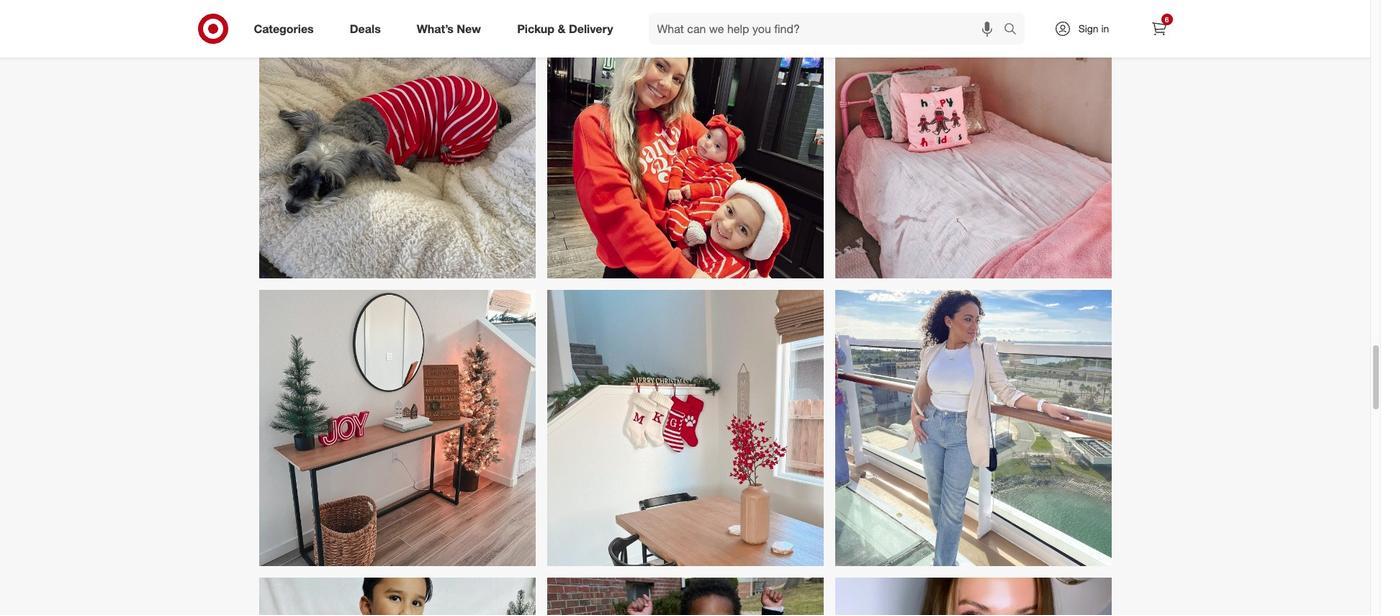 Task type: describe. For each thing, give the bounding box(es) containing it.
pickup
[[517, 21, 555, 36]]

&
[[558, 21, 566, 36]]

categories link
[[242, 13, 332, 45]]

1 user image by @morgandakin image from the left
[[259, 290, 536, 567]]

sign
[[1079, 22, 1099, 35]]

new
[[457, 21, 481, 36]]

user image by @aniyaaaaa___ image
[[547, 578, 824, 616]]

search button
[[997, 13, 1032, 48]]

What can we help you find? suggestions appear below search field
[[649, 13, 1007, 45]]

in
[[1102, 22, 1110, 35]]

pickup & delivery link
[[505, 13, 631, 45]]

6
[[1165, 15, 1169, 24]]

sign in link
[[1042, 13, 1132, 45]]

user image by @oliveschnauzer_ image
[[259, 2, 536, 279]]

pickup & delivery
[[517, 21, 613, 36]]



Task type: locate. For each thing, give the bounding box(es) containing it.
6 link
[[1144, 13, 1175, 45]]

user image by @morgandakin image
[[259, 290, 536, 567], [547, 290, 824, 567]]

2 user image by @morgandakin image from the left
[[547, 290, 824, 567]]

deals
[[350, 21, 381, 36]]

what's new
[[417, 21, 481, 36]]

what's new link
[[405, 13, 499, 45]]

user image by @ash.dailey image
[[835, 578, 1112, 616]]

search
[[997, 23, 1032, 37]]

categories
[[254, 21, 314, 36]]

user image by @mamadepablof image
[[259, 578, 536, 616]]

delivery
[[569, 21, 613, 36]]

0 horizontal spatial user image by @morgandakin image
[[259, 290, 536, 567]]

what's
[[417, 21, 454, 36]]

user image by @myfarmflowerhome image
[[835, 2, 1112, 279]]

user image by @eli_xo91 image
[[835, 290, 1112, 567]]

sign in
[[1079, 22, 1110, 35]]

user image by @thelegiitnikki image
[[547, 2, 824, 279]]

1 horizontal spatial user image by @morgandakin image
[[547, 290, 824, 567]]

deals link
[[338, 13, 399, 45]]



Task type: vqa. For each thing, say whether or not it's contained in the screenshot.
the bottom or
no



